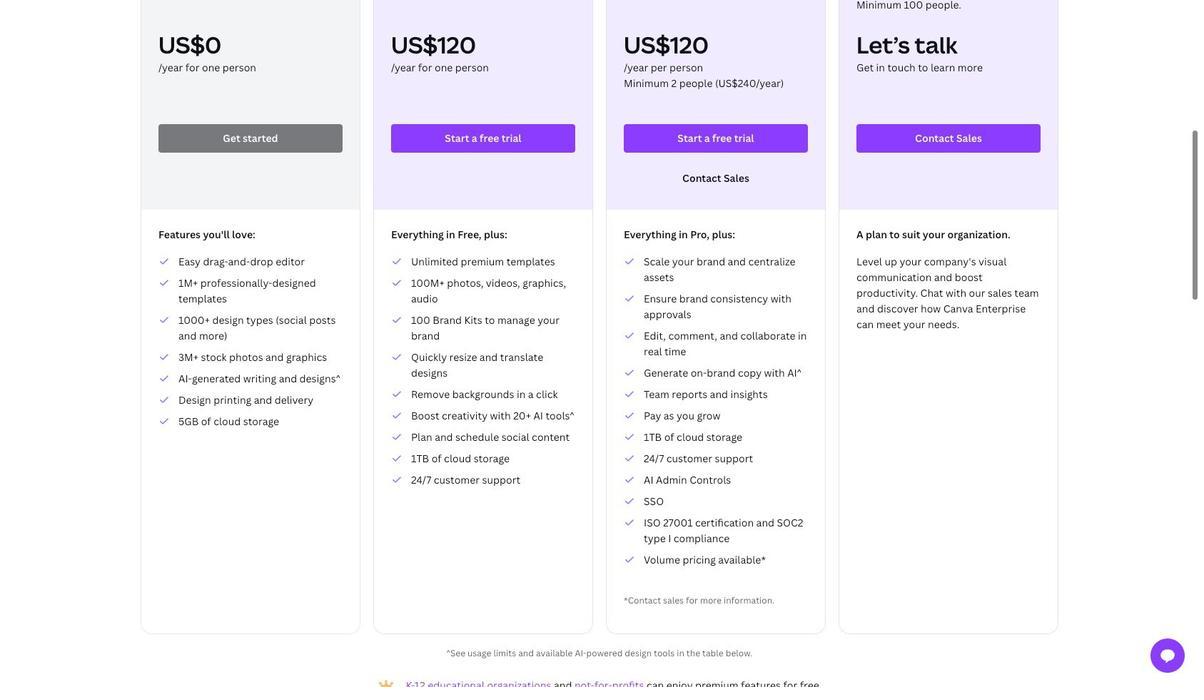 Task type: describe. For each thing, give the bounding box(es) containing it.
open chat image
[[1159, 647, 1176, 664]]



Task type: vqa. For each thing, say whether or not it's contained in the screenshot.
left Right
no



